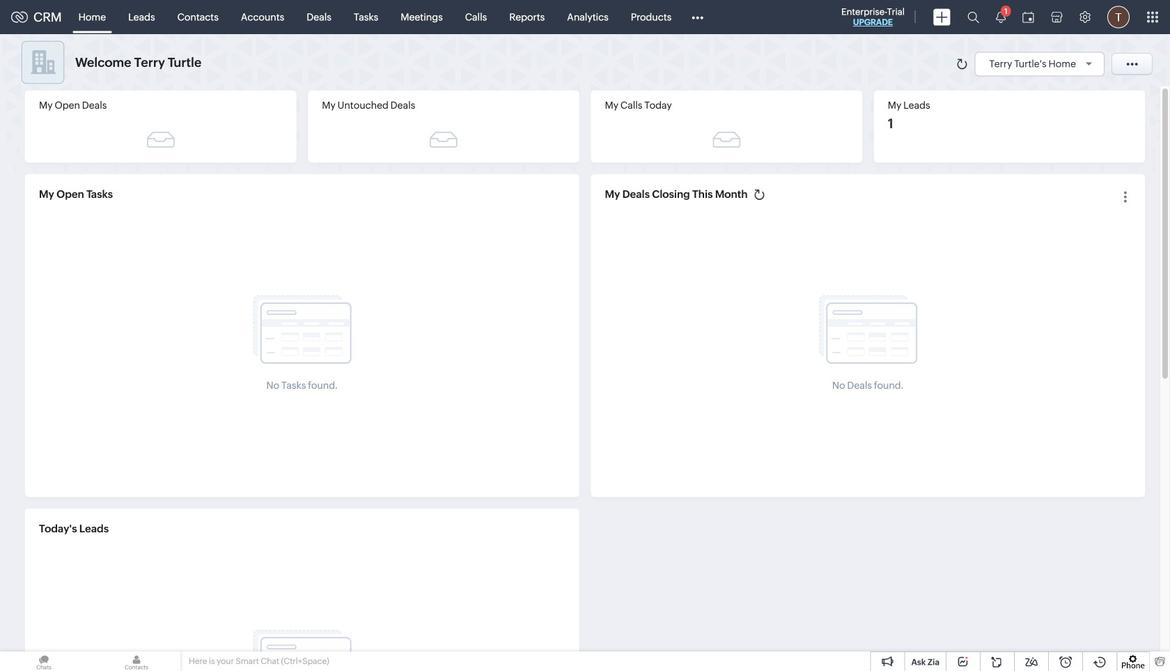 Task type: vqa. For each thing, say whether or not it's contained in the screenshot.
'CREATE MENU' element
yes



Task type: describe. For each thing, give the bounding box(es) containing it.
contacts image
[[93, 652, 180, 671]]

create menu image
[[934, 9, 951, 25]]

logo image
[[11, 11, 28, 23]]

profile element
[[1100, 0, 1139, 34]]



Task type: locate. For each thing, give the bounding box(es) containing it.
chats image
[[0, 652, 88, 671]]

search image
[[968, 11, 980, 23]]

profile image
[[1108, 6, 1130, 28]]

calendar image
[[1023, 11, 1035, 23]]

search element
[[960, 0, 988, 34]]

Other Modules field
[[683, 6, 713, 28]]

signals element
[[988, 0, 1015, 34]]

create menu element
[[925, 0, 960, 34]]



